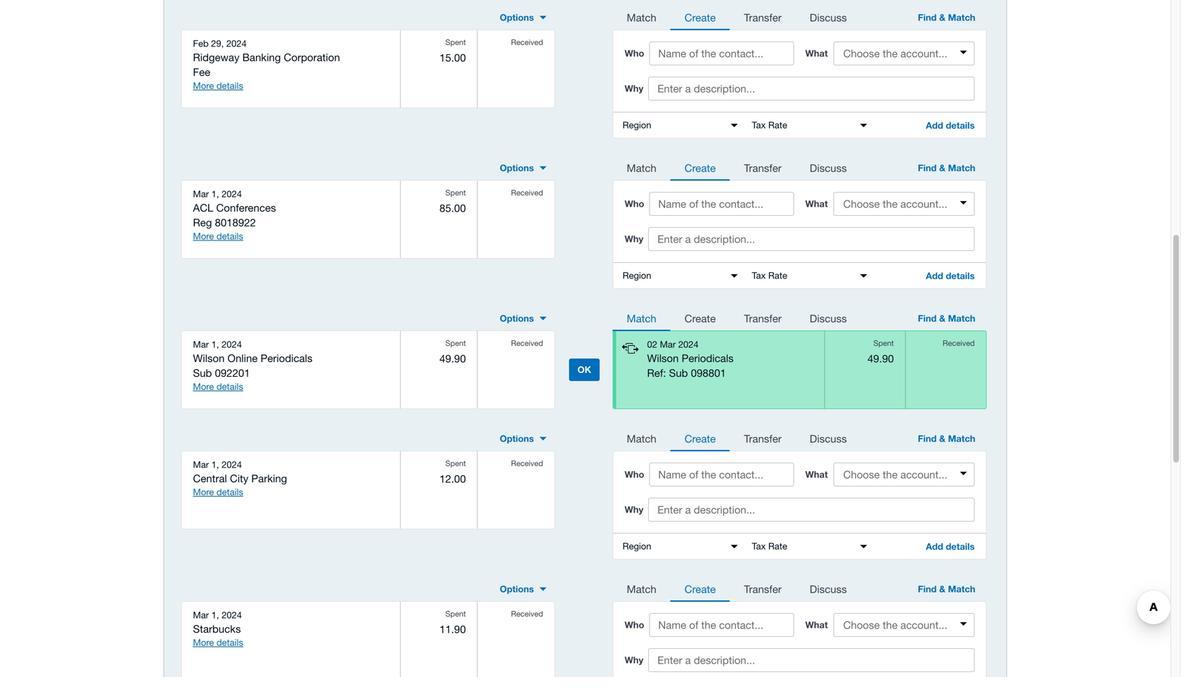Task type: describe. For each thing, give the bounding box(es) containing it.
more inside mar 1, 2024 central city parking more details
[[193, 487, 214, 497]]

received for 15.00
[[511, 37, 543, 47]]

spent 12.00
[[440, 459, 466, 485]]

match link for 11.90
[[613, 575, 671, 602]]

find for 12.00
[[918, 433, 937, 444]]

banking
[[242, 51, 281, 63]]

sub for 098801
[[669, 367, 688, 379]]

wilson for online
[[193, 352, 225, 364]]

1, for acl
[[211, 188, 219, 199]]

discuss link for 12.00
[[796, 425, 861, 451]]

transfer for 12.00
[[744, 432, 782, 445]]

spent 11.90
[[440, 609, 466, 635]]

spent 15.00
[[440, 37, 466, 64]]

& for 11.90
[[939, 583, 946, 594]]

transfer link for 85.00
[[730, 154, 796, 181]]

8018922
[[215, 216, 256, 229]]

find for 15.00
[[918, 12, 937, 23]]

spent for 49.90
[[446, 338, 466, 348]]

create link for 12.00
[[671, 425, 730, 451]]

create link for 85.00
[[671, 154, 730, 181]]

more inside mar 1, 2024 wilson online periodicals sub 092201 more details
[[193, 381, 214, 392]]

5 more details button from the top
[[193, 636, 243, 649]]

match link for 15.00
[[613, 3, 671, 30]]

find & match for 49.90
[[918, 313, 976, 324]]

1, for starbucks
[[211, 609, 219, 620]]

match link for 49.90
[[613, 304, 671, 331]]

2024 for conferences
[[222, 188, 242, 199]]

who for 15.00
[[625, 48, 644, 59]]

092201
[[215, 367, 250, 379]]

ok link
[[569, 358, 600, 381]]

mar for parking
[[193, 459, 209, 470]]

mar for periodicals
[[193, 339, 209, 350]]

received for 11.90
[[511, 609, 543, 618]]

12.00
[[440, 473, 466, 485]]

098801
[[691, 367, 726, 379]]

transfer for 11.90
[[744, 583, 782, 595]]

discuss for 49.90
[[810, 312, 847, 324]]

find & match link for 49.90
[[905, 304, 987, 331]]

city
[[230, 472, 248, 484]]

name of the contact... text field for 11.90
[[649, 613, 794, 637]]

periodicals inside mar 1, 2024 wilson online periodicals sub 092201 more details
[[261, 352, 313, 364]]

spent for 85.00
[[446, 188, 466, 197]]

ref:
[[647, 367, 666, 379]]

options button for 12.00
[[491, 427, 555, 450]]

discuss link for 15.00
[[796, 3, 861, 30]]

central
[[193, 472, 227, 484]]

received for 12.00
[[511, 459, 543, 468]]

what for 11.90
[[805, 619, 828, 630]]

who for 11.90
[[625, 619, 644, 630]]

1, for central
[[211, 459, 219, 470]]

more details button for sub
[[193, 380, 243, 393]]

2024 for banking
[[226, 38, 247, 49]]

& for 49.90
[[939, 313, 946, 324]]

options for 11.90
[[500, 583, 534, 594]]

more inside mar 1, 2024 acl conferences reg 8018922 more details
[[193, 231, 214, 242]]

11.90
[[440, 623, 466, 635]]

enter a description... text field for 12.00
[[648, 498, 975, 522]]

transfer link for 15.00
[[730, 3, 796, 30]]

mar for details
[[193, 609, 209, 620]]

discuss for 11.90
[[810, 583, 847, 595]]

find & match for 12.00
[[918, 433, 976, 444]]

mar 1, 2024 wilson online periodicals sub 092201 more details
[[193, 339, 313, 392]]

discuss link for 49.90
[[796, 304, 861, 331]]

spent 49.90
[[440, 338, 466, 365]]

discuss for 12.00
[[810, 432, 847, 445]]

bank transaction image
[[619, 337, 639, 362]]

what for 85.00
[[805, 198, 828, 209]]

mar 1, 2024 starbucks more details
[[193, 609, 243, 648]]

create link for 11.90
[[671, 575, 730, 602]]

create for 49.90
[[685, 312, 716, 324]]

add for 15.00
[[926, 120, 943, 131]]

add details for 15.00
[[926, 120, 975, 131]]

add details for 85.00
[[926, 270, 975, 281]]

choose the account... text field for 85.00
[[835, 193, 974, 214]]

4 more details button from the top
[[193, 486, 243, 499]]

find & match for 15.00
[[918, 12, 976, 23]]

& for 12.00
[[939, 433, 946, 444]]

mar inside 02 mar 2024 wilson periodicals ref: sub 098801
[[660, 339, 676, 350]]

mar 1, 2024 central city parking more details
[[193, 459, 287, 497]]

create link for 49.90
[[671, 304, 730, 331]]

options for 15.00
[[500, 12, 534, 23]]

transfer for 15.00
[[744, 11, 782, 23]]

details inside mar 1, 2024 starbucks more details
[[217, 637, 243, 648]]

parking
[[251, 472, 287, 484]]

received for 49.90
[[511, 338, 543, 348]]

find for 49.90
[[918, 313, 937, 324]]

why for 15.00
[[625, 83, 644, 94]]

match link for 85.00
[[613, 154, 671, 181]]

1, for wilson
[[211, 339, 219, 350]]

wilson for periodicals
[[647, 352, 679, 364]]

transfer for 49.90
[[744, 312, 782, 324]]

Choose the account... text field
[[835, 614, 974, 636]]

spent for 11.90
[[446, 609, 466, 618]]

enter a description... text field for 85.00
[[648, 227, 975, 251]]



Task type: locate. For each thing, give the bounding box(es) containing it.
add details link for 85.00
[[915, 263, 986, 288]]

1 choose the account... text field from the top
[[835, 43, 974, 64]]

85.00
[[440, 202, 466, 214]]

2024 for more
[[222, 609, 242, 620]]

create for 11.90
[[685, 583, 716, 595]]

4 received from the top
[[511, 459, 543, 468]]

why
[[625, 83, 644, 94], [625, 233, 644, 244], [625, 504, 644, 515], [625, 655, 644, 665]]

5 create link from the top
[[671, 575, 730, 602]]

more
[[193, 80, 214, 91], [193, 231, 214, 242], [193, 381, 214, 392], [193, 487, 214, 497], [193, 637, 214, 648]]

options button for 85.00
[[491, 157, 555, 179]]

who for 12.00
[[625, 469, 644, 480]]

None text field
[[616, 112, 745, 138], [745, 112, 874, 138], [616, 263, 745, 288], [745, 263, 874, 288], [616, 534, 745, 559], [616, 112, 745, 138], [745, 112, 874, 138], [616, 263, 745, 288], [745, 263, 874, 288], [616, 534, 745, 559]]

more details button
[[193, 79, 243, 92], [193, 230, 243, 243], [193, 380, 243, 393], [193, 486, 243, 499], [193, 636, 243, 649]]

discuss link for 85.00
[[796, 154, 861, 181]]

2024 inside mar 1, 2024 wilson online periodicals sub 092201 more details
[[222, 339, 242, 350]]

acl
[[193, 201, 213, 214]]

mar inside mar 1, 2024 wilson online periodicals sub 092201 more details
[[193, 339, 209, 350]]

0 horizontal spatial wilson
[[193, 352, 225, 364]]

more inside mar 1, 2024 starbucks more details
[[193, 637, 214, 648]]

feb 29, 2024 ridgeway banking corporation fee more details
[[193, 38, 340, 91]]

2 vertical spatial enter a description... text field
[[648, 648, 975, 672]]

sub for 092201
[[193, 367, 212, 379]]

Name of the contact... text field
[[649, 463, 794, 486], [649, 613, 794, 637]]

5 options from the top
[[500, 583, 534, 594]]

name of the contact... text field for 15.00
[[649, 41, 794, 65]]

Enter a description... text field
[[648, 76, 975, 100]]

5 more from the top
[[193, 637, 214, 648]]

add details for 12.00
[[926, 541, 975, 552]]

more details button down starbucks
[[193, 636, 243, 649]]

periodicals
[[261, 352, 313, 364], [682, 352, 734, 364]]

add details link for 12.00
[[915, 534, 986, 559]]

periodicals up 098801
[[682, 352, 734, 364]]

2024 for city
[[222, 459, 242, 470]]

mar inside mar 1, 2024 starbucks more details
[[193, 609, 209, 620]]

transfer for 85.00
[[744, 162, 782, 174]]

2 add from the top
[[926, 270, 943, 281]]

0 vertical spatial add
[[926, 120, 943, 131]]

3 & from the top
[[939, 313, 946, 324]]

2 enter a description... text field from the top
[[648, 498, 975, 522]]

2 spent from the top
[[446, 188, 466, 197]]

2024 for periodicals
[[678, 339, 699, 350]]

spent inside spent 15.00
[[446, 37, 466, 47]]

add
[[926, 120, 943, 131], [926, 270, 943, 281], [926, 541, 943, 552]]

1 more from the top
[[193, 80, 214, 91]]

add for 12.00
[[926, 541, 943, 552]]

2 discuss link from the top
[[796, 154, 861, 181]]

1 who from the top
[[625, 48, 644, 59]]

discuss for 85.00
[[810, 162, 847, 174]]

find for 85.00
[[918, 162, 937, 173]]

1, up 092201
[[211, 339, 219, 350]]

1 find from the top
[[918, 12, 937, 23]]

choose the account... text field for 12.00
[[835, 464, 974, 485]]

match
[[627, 11, 657, 23], [948, 12, 976, 23], [627, 162, 657, 174], [948, 162, 976, 173], [627, 312, 657, 324], [948, 313, 976, 324], [627, 432, 657, 445], [948, 433, 976, 444], [627, 583, 657, 595], [948, 583, 976, 594]]

5 transfer from the top
[[744, 583, 782, 595]]

3 match link from the top
[[613, 304, 671, 331]]

4 match link from the top
[[613, 425, 671, 451]]

find
[[918, 12, 937, 23], [918, 162, 937, 173], [918, 313, 937, 324], [918, 433, 937, 444], [918, 583, 937, 594]]

add details link for 15.00
[[915, 112, 986, 138]]

fee
[[193, 66, 210, 78]]

3 transfer from the top
[[744, 312, 782, 324]]

create for 12.00
[[685, 432, 716, 445]]

4 1, from the top
[[211, 609, 219, 620]]

5 options button from the top
[[491, 578, 555, 600]]

2 why from the top
[[625, 233, 644, 244]]

0 vertical spatial name of the contact... text field
[[649, 463, 794, 486]]

1 vertical spatial add details link
[[915, 263, 986, 288]]

1 find & match from the top
[[918, 12, 976, 23]]

2 name of the contact... text field from the top
[[649, 192, 794, 216]]

2 options button from the top
[[491, 157, 555, 179]]

find & match link for 12.00
[[905, 425, 987, 451]]

2 create link from the top
[[671, 154, 730, 181]]

4 discuss link from the top
[[796, 425, 861, 451]]

match link for 12.00
[[613, 425, 671, 451]]

transfer
[[744, 11, 782, 23], [744, 162, 782, 174], [744, 312, 782, 324], [744, 432, 782, 445], [744, 583, 782, 595]]

1 horizontal spatial 49.90
[[868, 352, 894, 364]]

reg
[[193, 216, 212, 229]]

spent for 12.00
[[446, 459, 466, 468]]

2 & from the top
[[939, 162, 946, 173]]

1 vertical spatial name of the contact... text field
[[649, 613, 794, 637]]

transfer link for 12.00
[[730, 425, 796, 451]]

29,
[[211, 38, 224, 49]]

3 find & match from the top
[[918, 313, 976, 324]]

find for 11.90
[[918, 583, 937, 594]]

options button
[[491, 6, 555, 29], [491, 157, 555, 179], [491, 307, 555, 330], [491, 427, 555, 450], [491, 578, 555, 600]]

discuss for 15.00
[[810, 11, 847, 23]]

spent inside spent 12.00
[[446, 459, 466, 468]]

feb
[[193, 38, 209, 49]]

4 transfer link from the top
[[730, 425, 796, 451]]

create for 85.00
[[685, 162, 716, 174]]

3 enter a description... text field from the top
[[648, 648, 975, 672]]

None text field
[[745, 534, 874, 559]]

ridgeway
[[193, 51, 239, 63]]

1, up acl
[[211, 188, 219, 199]]

1 1, from the top
[[211, 188, 219, 199]]

2 vertical spatial add
[[926, 541, 943, 552]]

1, inside mar 1, 2024 central city parking more details
[[211, 459, 219, 470]]

4 what from the top
[[805, 619, 828, 630]]

3 discuss from the top
[[810, 312, 847, 324]]

wilson
[[193, 352, 225, 364], [647, 352, 679, 364]]

received
[[511, 37, 543, 47], [511, 188, 543, 197], [511, 338, 543, 348], [511, 459, 543, 468], [511, 609, 543, 618]]

details
[[217, 80, 243, 91], [946, 120, 975, 131], [217, 231, 243, 242], [946, 270, 975, 281], [217, 381, 243, 392], [217, 487, 243, 497], [946, 541, 975, 552], [217, 637, 243, 648]]

1,
[[211, 188, 219, 199], [211, 339, 219, 350], [211, 459, 219, 470], [211, 609, 219, 620]]

who
[[625, 48, 644, 59], [625, 198, 644, 209], [625, 469, 644, 480], [625, 619, 644, 630]]

choose the account... text field for 15.00
[[835, 43, 974, 64]]

periodicals right online
[[261, 352, 313, 364]]

1, up the central in the bottom of the page
[[211, 459, 219, 470]]

transfer link for 49.90
[[730, 304, 796, 331]]

conferences
[[216, 201, 276, 214]]

3 transfer link from the top
[[730, 304, 796, 331]]

mar
[[193, 188, 209, 199], [193, 339, 209, 350], [660, 339, 676, 350], [193, 459, 209, 470], [193, 609, 209, 620]]

mar inside mar 1, 2024 acl conferences reg 8018922 more details
[[193, 188, 209, 199]]

2 what from the top
[[805, 198, 828, 209]]

why for 85.00
[[625, 233, 644, 244]]

name of the contact... text field for 12.00
[[649, 463, 794, 486]]

5 find from the top
[[918, 583, 937, 594]]

4 who from the top
[[625, 619, 644, 630]]

2024 for online
[[222, 339, 242, 350]]

ok
[[578, 364, 591, 375]]

1, inside mar 1, 2024 wilson online periodicals sub 092201 more details
[[211, 339, 219, 350]]

3 more details button from the top
[[193, 380, 243, 393]]

& for 15.00
[[939, 12, 946, 23]]

spent inside spent 49.90
[[446, 338, 466, 348]]

options button for 11.90
[[491, 578, 555, 600]]

spent inside spent 85.00
[[446, 188, 466, 197]]

details inside mar 1, 2024 central city parking more details
[[217, 487, 243, 497]]

2 periodicals from the left
[[682, 352, 734, 364]]

enter a description... text field for 11.90
[[648, 648, 975, 672]]

sub left 092201
[[193, 367, 212, 379]]

1 discuss link from the top
[[796, 3, 861, 30]]

2 options from the top
[[500, 162, 534, 173]]

1 add from the top
[[926, 120, 943, 131]]

mar 1, 2024 acl conferences reg 8018922 more details
[[193, 188, 276, 242]]

1 match link from the top
[[613, 3, 671, 30]]

2024 right "29,"
[[226, 38, 247, 49]]

49.90
[[868, 352, 894, 364], [440, 352, 466, 365]]

0 vertical spatial enter a description... text field
[[648, 227, 975, 251]]

add details
[[926, 120, 975, 131], [926, 270, 975, 281], [926, 541, 975, 552]]

create for 15.00
[[685, 11, 716, 23]]

1 enter a description... text field from the top
[[648, 227, 975, 251]]

2 add details link from the top
[[915, 263, 986, 288]]

0 vertical spatial choose the account... text field
[[835, 43, 974, 64]]

0 vertical spatial add details link
[[915, 112, 986, 138]]

mar inside mar 1, 2024 central city parking more details
[[193, 459, 209, 470]]

options
[[500, 12, 534, 23], [500, 162, 534, 173], [500, 313, 534, 324], [500, 433, 534, 444], [500, 583, 534, 594]]

0 vertical spatial add details
[[926, 120, 975, 131]]

1 create link from the top
[[671, 3, 730, 30]]

more inside feb 29, 2024 ridgeway banking corporation fee more details
[[193, 80, 214, 91]]

2 discuss from the top
[[810, 162, 847, 174]]

name of the contact... text field for 85.00
[[649, 192, 794, 216]]

4 create from the top
[[685, 432, 716, 445]]

2024 inside feb 29, 2024 ridgeway banking corporation fee more details
[[226, 38, 247, 49]]

4 transfer from the top
[[744, 432, 782, 445]]

details inside feb 29, 2024 ridgeway banking corporation fee more details
[[217, 80, 243, 91]]

1 discuss from the top
[[810, 11, 847, 23]]

15.00
[[440, 51, 466, 64]]

0 horizontal spatial periodicals
[[261, 352, 313, 364]]

create link for 15.00
[[671, 3, 730, 30]]

5 find & match from the top
[[918, 583, 976, 594]]

3 create from the top
[[685, 312, 716, 324]]

1 vertical spatial enter a description... text field
[[648, 498, 975, 522]]

2 match link from the top
[[613, 154, 671, 181]]

sub inside 02 mar 2024 wilson periodicals ref: sub 098801
[[669, 367, 688, 379]]

wilson inside 02 mar 2024 wilson periodicals ref: sub 098801
[[647, 352, 679, 364]]

more details button down the central in the bottom of the page
[[193, 486, 243, 499]]

discuss link
[[796, 3, 861, 30], [796, 154, 861, 181], [796, 304, 861, 331], [796, 425, 861, 451], [796, 575, 861, 602]]

2024 up starbucks
[[222, 609, 242, 620]]

2024 up the city
[[222, 459, 242, 470]]

2024 up 098801
[[678, 339, 699, 350]]

3 1, from the top
[[211, 459, 219, 470]]

more details button down 092201
[[193, 380, 243, 393]]

2024 inside mar 1, 2024 central city parking more details
[[222, 459, 242, 470]]

Choose the account... text field
[[835, 43, 974, 64], [835, 193, 974, 214], [835, 464, 974, 485]]

more details button down the fee
[[193, 79, 243, 92]]

find & match link for 85.00
[[905, 154, 987, 181]]

1 name of the contact... text field from the top
[[649, 463, 794, 486]]

received for 85.00
[[511, 188, 543, 197]]

1 vertical spatial add details
[[926, 270, 975, 281]]

add details link
[[915, 112, 986, 138], [915, 263, 986, 288], [915, 534, 986, 559]]

5 & from the top
[[939, 583, 946, 594]]

2024 up conferences
[[222, 188, 242, 199]]

2 who from the top
[[625, 198, 644, 209]]

&
[[939, 12, 946, 23], [939, 162, 946, 173], [939, 313, 946, 324], [939, 433, 946, 444], [939, 583, 946, 594]]

discuss
[[810, 11, 847, 23], [810, 162, 847, 174], [810, 312, 847, 324], [810, 432, 847, 445], [810, 583, 847, 595]]

3 create link from the top
[[671, 304, 730, 331]]

2 wilson from the left
[[647, 352, 679, 364]]

5 discuss from the top
[[810, 583, 847, 595]]

2024 inside mar 1, 2024 acl conferences reg 8018922 more details
[[222, 188, 242, 199]]

3 options from the top
[[500, 313, 534, 324]]

02 mar 2024 wilson periodicals ref: sub 098801
[[647, 339, 734, 379]]

2 1, from the top
[[211, 339, 219, 350]]

sub inside mar 1, 2024 wilson online periodicals sub 092201 more details
[[193, 367, 212, 379]]

2 find & match from the top
[[918, 162, 976, 173]]

2 received from the top
[[511, 188, 543, 197]]

3 what from the top
[[805, 469, 828, 480]]

3 add details link from the top
[[915, 534, 986, 559]]

2 more details button from the top
[[193, 230, 243, 243]]

details inside mar 1, 2024 acl conferences reg 8018922 more details
[[217, 231, 243, 242]]

find & match for 85.00
[[918, 162, 976, 173]]

2024 up online
[[222, 339, 242, 350]]

1, up starbucks
[[211, 609, 219, 620]]

5 discuss link from the top
[[796, 575, 861, 602]]

more details button down the reg
[[193, 230, 243, 243]]

starbucks
[[193, 623, 241, 635]]

find & match link for 11.90
[[905, 575, 987, 602]]

who for 85.00
[[625, 198, 644, 209]]

3 add details from the top
[[926, 541, 975, 552]]

find & match link for 15.00
[[905, 3, 987, 30]]

create
[[685, 11, 716, 23], [685, 162, 716, 174], [685, 312, 716, 324], [685, 432, 716, 445], [685, 583, 716, 595]]

1 options from the top
[[500, 12, 534, 23]]

4 find & match from the top
[[918, 433, 976, 444]]

1 name of the contact... text field from the top
[[649, 41, 794, 65]]

spent
[[446, 37, 466, 47], [446, 188, 466, 197], [446, 338, 466, 348], [446, 459, 466, 468], [446, 609, 466, 618]]

4 options from the top
[[500, 433, 534, 444]]

discuss link for 11.90
[[796, 575, 861, 602]]

2 vertical spatial add details
[[926, 541, 975, 552]]

1 transfer from the top
[[744, 11, 782, 23]]

1 wilson from the left
[[193, 352, 225, 364]]

4 discuss from the top
[[810, 432, 847, 445]]

corporation
[[284, 51, 340, 63]]

more details button for fee
[[193, 79, 243, 92]]

periodicals inside 02 mar 2024 wilson periodicals ref: sub 098801
[[682, 352, 734, 364]]

sub
[[193, 367, 212, 379], [669, 367, 688, 379]]

1 options button from the top
[[491, 6, 555, 29]]

1 vertical spatial choose the account... text field
[[835, 193, 974, 214]]

1 find & match link from the top
[[905, 3, 987, 30]]

details inside mar 1, 2024 wilson online periodicals sub 092201 more details
[[217, 381, 243, 392]]

match link
[[613, 3, 671, 30], [613, 154, 671, 181], [613, 304, 671, 331], [613, 425, 671, 451], [613, 575, 671, 602]]

transfer link
[[730, 3, 796, 30], [730, 154, 796, 181], [730, 304, 796, 331], [730, 425, 796, 451], [730, 575, 796, 602]]

02
[[647, 339, 657, 350]]

options for 85.00
[[500, 162, 534, 173]]

spent for 15.00
[[446, 37, 466, 47]]

1 received from the top
[[511, 37, 543, 47]]

1 horizontal spatial periodicals
[[682, 352, 734, 364]]

1 vertical spatial add
[[926, 270, 943, 281]]

find & match link
[[905, 3, 987, 30], [905, 154, 987, 181], [905, 304, 987, 331], [905, 425, 987, 451], [905, 575, 987, 602]]

why for 11.90
[[625, 655, 644, 665]]

4 spent from the top
[[446, 459, 466, 468]]

2 vertical spatial choose the account... text field
[[835, 464, 974, 485]]

1 horizontal spatial wilson
[[647, 352, 679, 364]]

0 horizontal spatial sub
[[193, 367, 212, 379]]

sub right ref:
[[669, 367, 688, 379]]

Name of the contact... text field
[[649, 41, 794, 65], [649, 192, 794, 216]]

4 & from the top
[[939, 433, 946, 444]]

2 vertical spatial add details link
[[915, 534, 986, 559]]

1 create from the top
[[685, 11, 716, 23]]

what
[[805, 48, 828, 59], [805, 198, 828, 209], [805, 469, 828, 480], [805, 619, 828, 630]]

4 why from the top
[[625, 655, 644, 665]]

1 add details link from the top
[[915, 112, 986, 138]]

wilson up 092201
[[193, 352, 225, 364]]

1 add details from the top
[[926, 120, 975, 131]]

options button for 49.90
[[491, 307, 555, 330]]

5 find & match link from the top
[[905, 575, 987, 602]]

4 find from the top
[[918, 433, 937, 444]]

options for 49.90
[[500, 313, 534, 324]]

2024 inside mar 1, 2024 starbucks more details
[[222, 609, 242, 620]]

spent 85.00
[[440, 188, 466, 214]]

2 more from the top
[[193, 231, 214, 242]]

1, inside mar 1, 2024 starbucks more details
[[211, 609, 219, 620]]

1 spent from the top
[[446, 37, 466, 47]]

find & match
[[918, 12, 976, 23], [918, 162, 976, 173], [918, 313, 976, 324], [918, 433, 976, 444], [918, 583, 976, 594]]

0 horizontal spatial 49.90
[[440, 352, 466, 365]]

1 horizontal spatial sub
[[669, 367, 688, 379]]

5 create from the top
[[685, 583, 716, 595]]

what for 12.00
[[805, 469, 828, 480]]

1, inside mar 1, 2024 acl conferences reg 8018922 more details
[[211, 188, 219, 199]]

2024 inside 02 mar 2024 wilson periodicals ref: sub 098801
[[678, 339, 699, 350]]

3 discuss link from the top
[[796, 304, 861, 331]]

create link
[[671, 3, 730, 30], [671, 154, 730, 181], [671, 304, 730, 331], [671, 425, 730, 451], [671, 575, 730, 602]]

& for 85.00
[[939, 162, 946, 173]]

2 transfer from the top
[[744, 162, 782, 174]]

transfer link for 11.90
[[730, 575, 796, 602]]

Enter a description... text field
[[648, 227, 975, 251], [648, 498, 975, 522], [648, 648, 975, 672]]

wilson inside mar 1, 2024 wilson online periodicals sub 092201 more details
[[193, 352, 225, 364]]

2024
[[226, 38, 247, 49], [222, 188, 242, 199], [222, 339, 242, 350], [678, 339, 699, 350], [222, 459, 242, 470], [222, 609, 242, 620]]

options button for 15.00
[[491, 6, 555, 29]]

2 find & match link from the top
[[905, 154, 987, 181]]

3 why from the top
[[625, 504, 644, 515]]

3 choose the account... text field from the top
[[835, 464, 974, 485]]

wilson up ref:
[[647, 352, 679, 364]]

4 find & match link from the top
[[905, 425, 987, 451]]

5 transfer link from the top
[[730, 575, 796, 602]]

0 vertical spatial name of the contact... text field
[[649, 41, 794, 65]]

online
[[228, 352, 258, 364]]

1 why from the top
[[625, 83, 644, 94]]

2 choose the account... text field from the top
[[835, 193, 974, 214]]

1 vertical spatial name of the contact... text field
[[649, 192, 794, 216]]

what for 15.00
[[805, 48, 828, 59]]

spent inside spent 11.90
[[446, 609, 466, 618]]

5 match link from the top
[[613, 575, 671, 602]]

2 sub from the left
[[669, 367, 688, 379]]



Task type: vqa. For each thing, say whether or not it's contained in the screenshot.
the middle svg image
no



